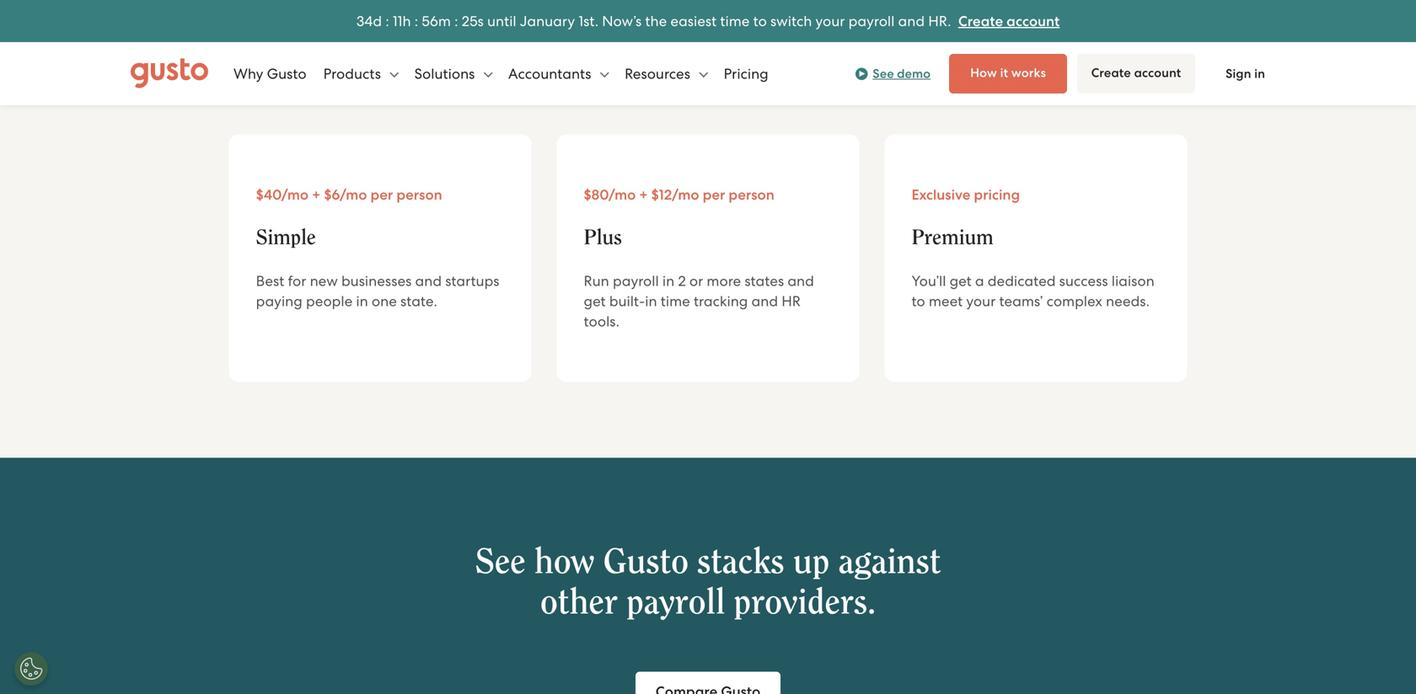Task type: locate. For each thing, give the bounding box(es) containing it.
1 horizontal spatial +
[[639, 186, 648, 204]]

time inside run payroll in 2 or more states and get built-in time tracking and hr tools.
[[661, 293, 690, 310]]

and left the hr.
[[898, 12, 925, 29]]

run
[[959, 15, 981, 32]]

why gusto link
[[234, 48, 306, 99]]

see inside main element
[[873, 66, 894, 81]]

0 horizontal spatial person
[[396, 186, 442, 204]]

to down you'll
[[912, 293, 925, 310]]

your right meet
[[966, 293, 996, 310]]

see
[[873, 66, 894, 81], [475, 545, 526, 580]]

1 5 from the left
[[422, 12, 430, 29]]

1 horizontal spatial a
[[779, 15, 788, 32]]

to left switch
[[753, 12, 767, 29]]

premium
[[912, 228, 994, 249]]

create right the hr.
[[958, 12, 1003, 30]]

0 horizontal spatial create
[[958, 12, 1003, 30]]

get inside the you'll get a dedicated success liaison to meet your teams' complex needs.
[[950, 273, 972, 290]]

person right $6/mo
[[396, 186, 442, 204]]

and up state.
[[415, 273, 442, 290]]

your inside "3 4 d : 1 1 h : 5 6 m : 2 5 s until january 1st. now's the easiest time to switch your payroll and hr. create account"
[[816, 12, 845, 29]]

see demo link
[[855, 64, 931, 84]]

0 horizontal spatial gusto
[[267, 65, 306, 82]]

account up works at the top
[[1007, 12, 1060, 30]]

per for simple
[[370, 186, 393, 204]]

1 vertical spatial 2
[[678, 273, 686, 290]]

time right you
[[720, 12, 750, 29]]

see inside see how gusto stacks up against other payroll providers.
[[475, 545, 526, 580]]

up
[[793, 545, 830, 580]]

0 horizontal spatial get
[[584, 293, 606, 310]]

1 1 from the left
[[393, 12, 398, 29]]

account
[[1007, 12, 1060, 30], [1134, 65, 1181, 81]]

1 vertical spatial plans
[[723, 65, 759, 82]]

hr.
[[928, 12, 951, 29]]

0 vertical spatial see
[[873, 66, 894, 81]]

compare
[[657, 65, 719, 82]]

create account
[[1091, 65, 1181, 81]]

account left sign
[[1134, 65, 1181, 81]]

5 right from
[[470, 12, 478, 29]]

1 per from the left
[[370, 186, 393, 204]]

1 horizontal spatial 2
[[678, 273, 686, 290]]

1 vertical spatial see
[[475, 545, 526, 580]]

0 horizontal spatial your
[[816, 12, 845, 29]]

solutions button
[[414, 48, 493, 99]]

2
[[462, 12, 470, 29], [678, 273, 686, 290]]

2 per from the left
[[703, 186, 725, 204]]

1 horizontal spatial create
[[1091, 65, 1131, 81]]

pricing link
[[724, 48, 769, 99]]

a right pay
[[779, 15, 788, 32]]

a left dedicated
[[975, 273, 984, 290]]

0 vertical spatial your
[[816, 12, 845, 29]]

built-
[[609, 293, 645, 310]]

$80/mo + $12/mo per person
[[584, 186, 775, 204]]

payroll left ready
[[849, 12, 895, 29]]

1 vertical spatial account
[[1134, 65, 1181, 81]]

2 left s
[[462, 12, 470, 29]]

per right $6/mo
[[370, 186, 393, 204]]

people
[[306, 293, 353, 310]]

1 horizontal spatial per
[[703, 186, 725, 204]]

1 horizontal spatial until
[[823, 15, 853, 32]]

providers.
[[734, 585, 876, 621]]

0 horizontal spatial create account link
[[958, 12, 1060, 30]]

the
[[645, 12, 667, 29]]

1 vertical spatial payroll
[[613, 273, 659, 290]]

0 horizontal spatial plans
[[548, 15, 584, 32]]

2 horizontal spatial to
[[942, 15, 955, 32]]

1 vertical spatial create
[[1091, 65, 1131, 81]]

meet
[[929, 293, 963, 310]]

0 horizontal spatial 5
[[422, 12, 430, 29]]

create inside main element
[[1091, 65, 1131, 81]]

see left "how"
[[475, 545, 526, 580]]

1 + from the left
[[312, 186, 321, 204]]

1 horizontal spatial to
[[912, 293, 925, 310]]

0 horizontal spatial a
[[470, 15, 479, 32]]

1 horizontal spatial person
[[729, 186, 775, 204]]

online payroll services, hr, and benefits | gusto image
[[131, 59, 208, 89]]

0 horizontal spatial to
[[753, 12, 767, 29]]

5
[[422, 12, 430, 29], [470, 12, 478, 29]]

person
[[396, 186, 442, 204], [729, 186, 775, 204]]

your right switch
[[816, 12, 845, 29]]

get up meet
[[950, 273, 972, 290]]

0 horizontal spatial +
[[312, 186, 321, 204]]

per
[[370, 186, 393, 204], [703, 186, 725, 204]]

1 vertical spatial get
[[584, 293, 606, 310]]

plans
[[548, 15, 584, 32], [723, 65, 759, 82]]

0 horizontal spatial see
[[475, 545, 526, 580]]

person right '$12/mo' at the top left of page
[[729, 186, 775, 204]]

+ left '$12/mo' at the top left of page
[[639, 186, 648, 204]]

0 horizontal spatial until
[[487, 12, 516, 29]]

1 horizontal spatial plans
[[723, 65, 759, 82]]

time down "or"
[[661, 293, 690, 310]]

gusto
[[267, 65, 306, 82], [603, 545, 689, 580]]

gusto right why
[[267, 65, 306, 82]]

2 horizontal spatial a
[[975, 273, 984, 290]]

to inside "3 4 d : 1 1 h : 5 6 m : 2 5 s until january 1st. now's the easiest time to switch your payroll and hr. create account"
[[753, 12, 767, 29]]

0 vertical spatial payroll
[[849, 12, 895, 29]]

2 5 from the left
[[470, 12, 478, 29]]

1 vertical spatial create account link
[[1077, 54, 1195, 94]]

a for choose
[[470, 15, 479, 32]]

0 horizontal spatial account
[[1007, 12, 1060, 30]]

add-
[[618, 15, 652, 32]]

your
[[816, 12, 845, 29], [966, 293, 996, 310]]

+ for simple
[[312, 186, 321, 204]]

0 vertical spatial time
[[720, 12, 750, 29]]

sign in
[[1226, 66, 1265, 81]]

plus
[[584, 228, 622, 249]]

1 horizontal spatial your
[[966, 293, 996, 310]]

time inside "3 4 d : 1 1 h : 5 6 m : 2 5 s until january 1st. now's the easiest time to switch your payroll and hr. create account"
[[720, 12, 750, 29]]

choose from a variety of plans and add-ons. you won't pay a cent until you're ready to run payroll.
[[382, 15, 1034, 32]]

for
[[288, 273, 306, 290]]

1 horizontal spatial see
[[873, 66, 894, 81]]

3
[[356, 12, 364, 29]]

switch
[[770, 12, 812, 29]]

0 horizontal spatial time
[[661, 293, 690, 310]]

1 horizontal spatial time
[[720, 12, 750, 29]]

gusto up other
[[603, 545, 689, 580]]

create right works at the top
[[1091, 65, 1131, 81]]

m :
[[438, 12, 458, 29]]

0 vertical spatial account
[[1007, 12, 1060, 30]]

and
[[898, 12, 925, 29], [588, 15, 615, 32], [415, 273, 442, 290], [788, 273, 814, 290], [752, 293, 778, 310]]

1 horizontal spatial 5
[[470, 12, 478, 29]]

won't
[[710, 15, 746, 32]]

time
[[720, 12, 750, 29], [661, 293, 690, 310]]

0 vertical spatial plans
[[548, 15, 584, 32]]

until
[[487, 12, 516, 29], [823, 15, 853, 32]]

4
[[364, 12, 373, 29]]

person for simple
[[396, 186, 442, 204]]

account inside main element
[[1134, 65, 1181, 81]]

+ left $6/mo
[[312, 186, 321, 204]]

2 left "or"
[[678, 273, 686, 290]]

run payroll in 2 or more states and get built-in time tracking and hr tools.
[[584, 273, 814, 330]]

$12/mo
[[651, 186, 699, 204]]

s
[[478, 12, 484, 29]]

0 vertical spatial create
[[958, 12, 1003, 30]]

5 right h : at top
[[422, 12, 430, 29]]

0 vertical spatial 2
[[462, 12, 470, 29]]

payroll.
[[985, 15, 1034, 32]]

gusto inside see how gusto stacks up against other payroll providers.
[[603, 545, 689, 580]]

solutions
[[414, 65, 478, 82]]

until right s
[[487, 12, 516, 29]]

0 horizontal spatial 2
[[462, 12, 470, 29]]

1
[[393, 12, 398, 29], [398, 12, 402, 29]]

resources button
[[625, 48, 708, 99]]

until right the cent
[[823, 15, 853, 32]]

payroll up built-
[[613, 273, 659, 290]]

to left run
[[942, 15, 955, 32]]

1 vertical spatial time
[[661, 293, 690, 310]]

why
[[234, 65, 263, 82]]

ready
[[900, 15, 938, 32]]

now's
[[602, 12, 642, 29]]

1 person from the left
[[396, 186, 442, 204]]

accountants
[[508, 65, 595, 82]]

1 vertical spatial your
[[966, 293, 996, 310]]

0 vertical spatial create account link
[[958, 12, 1060, 30]]

1 horizontal spatial get
[[950, 273, 972, 290]]

per right '$12/mo' at the top left of page
[[703, 186, 725, 204]]

payroll down stacks
[[626, 585, 725, 621]]

and inside "3 4 d : 1 1 h : 5 6 m : 2 5 s until january 1st. now's the easiest time to switch your payroll and hr. create account"
[[898, 12, 925, 29]]

3 4 d : 1 1 h : 5 6 m : 2 5 s until january 1st. now's the easiest time to switch your payroll and hr. create account
[[356, 12, 1060, 30]]

you're
[[856, 15, 896, 32]]

a right from
[[470, 15, 479, 32]]

0 vertical spatial gusto
[[267, 65, 306, 82]]

0 horizontal spatial per
[[370, 186, 393, 204]]

2 person from the left
[[729, 186, 775, 204]]

1 horizontal spatial account
[[1134, 65, 1181, 81]]

see demo
[[873, 66, 931, 81]]

get down run
[[584, 293, 606, 310]]

how it works
[[970, 65, 1046, 81]]

per for plus
[[703, 186, 725, 204]]

1 horizontal spatial gusto
[[603, 545, 689, 580]]

tiny image
[[859, 71, 865, 77]]

d :
[[373, 12, 389, 29]]

2 + from the left
[[639, 186, 648, 204]]

success
[[1059, 273, 1108, 290]]

$80/mo
[[584, 186, 636, 204]]

and inside the best for new businesses and startups paying people in one state.
[[415, 273, 442, 290]]

and left add-
[[588, 15, 615, 32]]

0 vertical spatial get
[[950, 273, 972, 290]]

you'll
[[912, 273, 946, 290]]

create
[[958, 12, 1003, 30], [1091, 65, 1131, 81]]

2 vertical spatial payroll
[[626, 585, 725, 621]]

sign
[[1226, 66, 1251, 81]]

see right tiny image
[[873, 66, 894, 81]]

a
[[470, 15, 479, 32], [779, 15, 788, 32], [975, 273, 984, 290]]

a inside the you'll get a dedicated success liaison to meet your teams' complex needs.
[[975, 273, 984, 290]]

1 vertical spatial gusto
[[603, 545, 689, 580]]

hr
[[782, 293, 801, 310]]

2 1 from the left
[[398, 12, 402, 29]]



Task type: describe. For each thing, give the bounding box(es) containing it.
your inside the you'll get a dedicated success liaison to meet your teams' complex needs.
[[966, 293, 996, 310]]

see for see demo
[[873, 66, 894, 81]]

complex
[[1047, 293, 1102, 310]]

sign in link
[[1205, 55, 1286, 93]]

6
[[430, 12, 438, 29]]

exclusive pricing
[[912, 186, 1020, 204]]

payroll inside see how gusto stacks up against other payroll providers.
[[626, 585, 725, 621]]

pricing
[[724, 65, 769, 82]]

2 inside "3 4 d : 1 1 h : 5 6 m : 2 5 s until january 1st. now's the easiest time to switch your payroll and hr. create account"
[[462, 12, 470, 29]]

until inside "3 4 d : 1 1 h : 5 6 m : 2 5 s until january 1st. now's the easiest time to switch your payroll and hr. create account"
[[487, 12, 516, 29]]

pricing
[[974, 186, 1020, 204]]

works
[[1011, 65, 1046, 81]]

of
[[531, 15, 545, 32]]

compare plans
[[657, 65, 759, 82]]

payroll inside run payroll in 2 or more states and get built-in time tracking and hr tools.
[[613, 273, 659, 290]]

best for new businesses and startups paying people in one state.
[[256, 273, 499, 310]]

needs.
[[1106, 293, 1150, 310]]

best
[[256, 273, 284, 290]]

cent
[[791, 15, 820, 32]]

stacks
[[697, 545, 784, 580]]

gusto inside main element
[[267, 65, 306, 82]]

$6/mo
[[324, 186, 367, 204]]

more
[[707, 273, 741, 290]]

see how gusto stacks up against other payroll providers.
[[475, 545, 941, 621]]

run
[[584, 273, 609, 290]]

states
[[745, 273, 784, 290]]

1 horizontal spatial create account link
[[1077, 54, 1195, 94]]

how it works link
[[949, 54, 1067, 94]]

demo
[[897, 66, 931, 81]]

payroll inside "3 4 d : 1 1 h : 5 6 m : 2 5 s until january 1st. now's the easiest time to switch your payroll and hr. create account"
[[849, 12, 895, 29]]

plans inside "link"
[[723, 65, 759, 82]]

one
[[372, 293, 397, 310]]

accountants button
[[508, 48, 609, 99]]

pay
[[750, 15, 775, 32]]

products
[[323, 65, 384, 82]]

easiest
[[670, 12, 717, 29]]

person for plus
[[729, 186, 775, 204]]

you'll get a dedicated success liaison to meet your teams' complex needs.
[[912, 273, 1155, 310]]

main element
[[131, 48, 1286, 99]]

tools.
[[584, 313, 620, 330]]

simple
[[256, 228, 316, 249]]

h :
[[402, 12, 418, 29]]

get inside run payroll in 2 or more states and get built-in time tracking and hr tools.
[[584, 293, 606, 310]]

startups
[[445, 273, 499, 290]]

see for see how gusto stacks up against other payroll providers.
[[475, 545, 526, 580]]

resources
[[625, 65, 694, 82]]

and down states
[[752, 293, 778, 310]]

you
[[682, 15, 707, 32]]

to inside the you'll get a dedicated success liaison to meet your teams' complex needs.
[[912, 293, 925, 310]]

why gusto
[[234, 65, 306, 82]]

new
[[310, 273, 338, 290]]

compare plans link
[[636, 54, 780, 94]]

$40/mo
[[256, 186, 309, 204]]

2 inside run payroll in 2 or more states and get built-in time tracking and hr tools.
[[678, 273, 686, 290]]

it
[[1000, 65, 1008, 81]]

dedicated
[[988, 273, 1056, 290]]

or
[[689, 273, 703, 290]]

exclusive
[[912, 186, 971, 204]]

state.
[[400, 293, 437, 310]]

and up the hr
[[788, 273, 814, 290]]

paying
[[256, 293, 302, 310]]

january
[[520, 12, 575, 29]]

$40/mo + $6/mo per person
[[256, 186, 442, 204]]

ons.
[[652, 15, 678, 32]]

from
[[435, 15, 466, 32]]

liaison
[[1112, 273, 1155, 290]]

teams'
[[999, 293, 1043, 310]]

against
[[838, 545, 941, 580]]

tracking
[[694, 293, 748, 310]]

how
[[970, 65, 997, 81]]

a for you'll
[[975, 273, 984, 290]]

products button
[[323, 48, 399, 99]]

other
[[540, 585, 618, 621]]

+ for plus
[[639, 186, 648, 204]]

how
[[534, 545, 595, 580]]

businesses
[[341, 273, 412, 290]]

in inside the best for new businesses and startups paying people in one state.
[[356, 293, 368, 310]]



Task type: vqa. For each thing, say whether or not it's contained in the screenshot.


